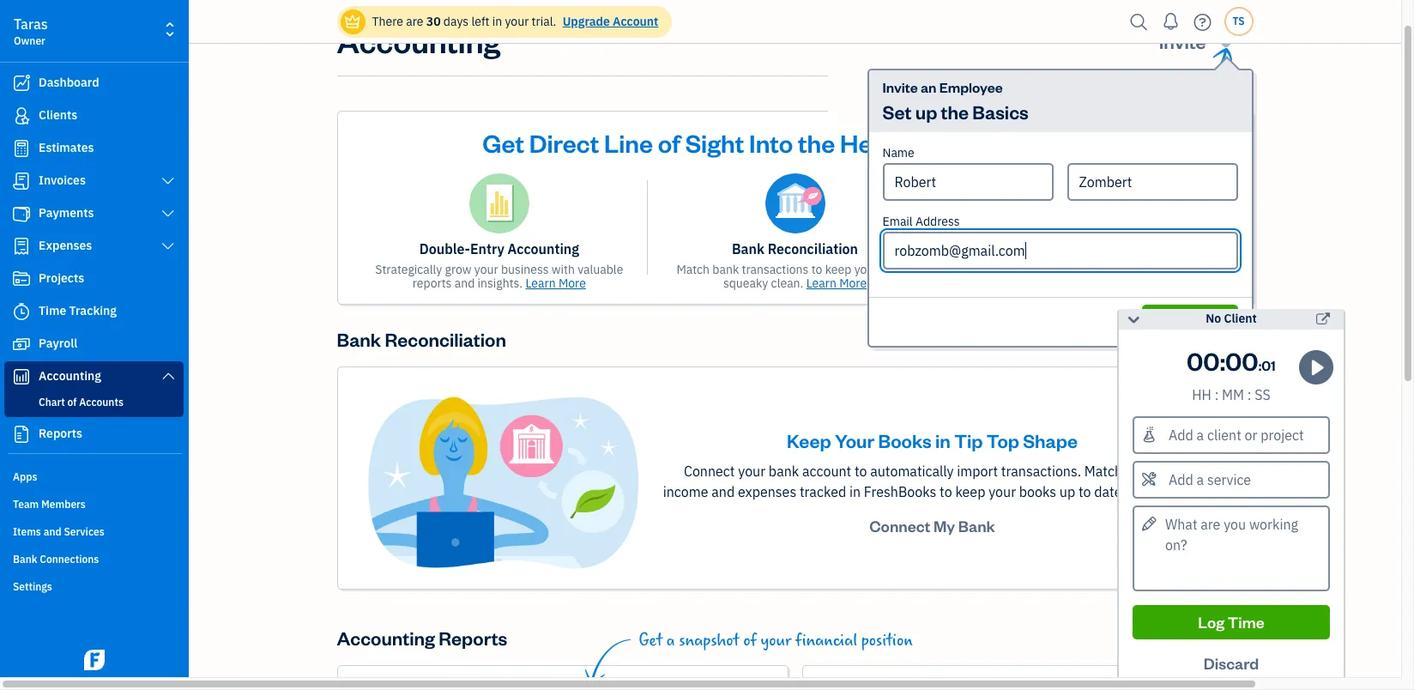 Task type: describe. For each thing, give the bounding box(es) containing it.
dashboard image
[[11, 75, 32, 92]]

: inside 00 : 00 : 01
[[1259, 356, 1262, 374]]

books
[[879, 428, 932, 453]]

0 vertical spatial journal
[[971, 240, 1020, 258]]

account
[[613, 14, 659, 29]]

reports
[[413, 276, 452, 291]]

address
[[916, 214, 960, 229]]

create journal entries and edit accounts in the chart of accounts with
[[966, 262, 1217, 291]]

trial.
[[532, 14, 557, 29]]

clients
[[39, 107, 77, 123]]

accounting link
[[4, 361, 184, 392]]

expenses link
[[4, 231, 184, 262]]

continue
[[1158, 312, 1223, 331]]

chevron large down image for expenses
[[160, 240, 176, 253]]

hh : mm : ss
[[1193, 386, 1271, 404]]

to right 'account' on the right of the page
[[855, 463, 868, 480]]

connect my bank
[[870, 516, 996, 536]]

: up hh : mm : ss
[[1221, 344, 1226, 377]]

ss
[[1256, 386, 1271, 404]]

snapshot
[[679, 631, 740, 651]]

clients link
[[4, 100, 184, 131]]

chart image
[[11, 368, 32, 386]]

log
[[1199, 612, 1225, 632]]

health
[[841, 126, 916, 159]]

date
[[1095, 483, 1123, 501]]

ts button
[[1225, 7, 1254, 36]]

payroll link
[[4, 329, 184, 360]]

of inside main element
[[67, 396, 77, 409]]

1 horizontal spatial reports
[[439, 626, 508, 650]]

journal entries and chart of accounts
[[971, 240, 1212, 258]]

with inside create journal entries and edit accounts in the chart of accounts with
[[1069, 276, 1093, 291]]

apps link
[[4, 464, 184, 489]]

estimates
[[39, 140, 94, 155]]

project image
[[11, 270, 32, 288]]

your left financial
[[761, 631, 792, 651]]

30
[[427, 14, 441, 29]]

of right the "line"
[[658, 126, 681, 159]]

main element
[[0, 0, 232, 677]]

0 horizontal spatial reconciliation
[[385, 327, 507, 351]]

automatically
[[871, 463, 954, 480]]

employee
[[940, 78, 1004, 96]]

no client
[[1207, 311, 1258, 326]]

chart inside create journal entries and edit accounts in the chart of accounts with
[[971, 276, 1000, 291]]

the inside create journal entries and edit accounts in the chart of accounts with
[[1199, 262, 1217, 277]]

and inside 'link'
[[44, 525, 62, 538]]

: left ss
[[1248, 386, 1252, 404]]

apps
[[13, 471, 37, 483]]

strategically
[[375, 262, 442, 277]]

notifications image
[[1158, 4, 1185, 39]]

owner
[[14, 34, 45, 47]]

double-entry accounting image
[[470, 173, 530, 234]]

squeaky
[[724, 276, 769, 291]]

settings
[[13, 580, 52, 593]]

money image
[[11, 336, 32, 353]]

settings link
[[4, 574, 184, 599]]

bank inside connect your bank account to automatically import transactions. match them with income and expenses tracked in freshbooks to keep your books up to date and accurate.
[[769, 463, 800, 480]]

your inside match bank transactions to keep your books squeaky clean.
[[855, 262, 879, 277]]

taras owner
[[14, 15, 48, 47]]

double-entry accounting
[[420, 240, 580, 258]]

your down the "import" at the right bottom
[[989, 483, 1017, 501]]

freshbooks
[[864, 483, 937, 501]]

reports link
[[4, 419, 184, 450]]

books inside connect your bank account to automatically import transactions. match them with income and expenses tracked in freshbooks to keep your books up to date and accurate.
[[1020, 483, 1057, 501]]

services
[[64, 525, 105, 538]]

freshbooks image
[[81, 650, 108, 671]]

team
[[13, 498, 39, 511]]

chevron large down image
[[160, 174, 176, 188]]

journal entries and chart of accounts image
[[1061, 173, 1121, 234]]

connect your bank account to automatically import transactions. match them with income and expenses tracked in freshbooks to keep your books up to date and accurate.
[[663, 463, 1209, 501]]

bank inside button
[[959, 516, 996, 536]]

bank inside match bank transactions to keep your books squeaky clean.
[[713, 262, 740, 277]]

and inside create journal entries and edit accounts in the chart of accounts with
[[1088, 262, 1109, 277]]

to inside match bank transactions to keep your books squeaky clean.
[[812, 262, 823, 277]]

double-
[[420, 240, 471, 258]]

your up 'expenses'
[[739, 463, 766, 480]]

match inside match bank transactions to keep your books squeaky clean.
[[677, 262, 710, 277]]

connections
[[40, 553, 99, 566]]

invoices
[[39, 173, 86, 188]]

reports inside reports link
[[39, 426, 82, 441]]

hh
[[1193, 386, 1212, 404]]

2 00 from the left
[[1226, 344, 1259, 377]]

in inside connect your bank account to automatically import transactions. match them with income and expenses tracked in freshbooks to keep your books up to date and accurate.
[[850, 483, 861, 501]]

Last Name text field
[[1068, 163, 1239, 201]]

First Name text field
[[883, 163, 1054, 201]]

collapse timer details image
[[1126, 309, 1142, 330]]

insights.
[[478, 276, 523, 291]]

discard button
[[1133, 647, 1331, 681]]

account
[[803, 463, 852, 480]]

tracking
[[69, 303, 117, 319]]

go to help image
[[1190, 9, 1217, 35]]

2 horizontal spatial chart
[[1099, 240, 1134, 258]]

them
[[1126, 463, 1158, 480]]

taras
[[14, 15, 48, 33]]

close image
[[1222, 123, 1242, 143]]

entry
[[471, 240, 505, 258]]

dashboard
[[39, 75, 99, 90]]

create
[[966, 262, 1001, 277]]

in left tip
[[936, 428, 951, 453]]

0 horizontal spatial bank reconciliation
[[337, 327, 507, 351]]

and inside strategically grow your business with valuable reports and insights.
[[455, 276, 475, 291]]

1 00 from the left
[[1188, 344, 1221, 377]]

time inside log time button
[[1229, 612, 1265, 632]]

connect my bank button
[[855, 509, 1011, 544]]

time inside time tracking link
[[39, 303, 66, 319]]

journal inside create journal entries and edit accounts in the chart of accounts with
[[1004, 262, 1045, 277]]

connect your bank account to begin matching your bank transactions image
[[365, 395, 640, 570]]

connect for my
[[870, 516, 931, 536]]

more for bank reconciliation
[[840, 276, 867, 291]]

to left date at bottom
[[1079, 483, 1092, 501]]

get direct line of sight into the health of your business
[[483, 126, 1108, 159]]

Add a client or project text field
[[1135, 418, 1329, 452]]

: right hh
[[1215, 386, 1220, 404]]

chevrondown image
[[1215, 29, 1239, 53]]

up inside connect your bank account to automatically import transactions. match them with income and expenses tracked in freshbooks to keep your books up to date and accurate.
[[1060, 483, 1076, 501]]

members
[[41, 498, 86, 511]]

get for get direct line of sight into the health of your business
[[483, 126, 525, 159]]

payroll
[[39, 336, 78, 351]]

invite for invite
[[1160, 29, 1207, 53]]

bank connections
[[13, 553, 99, 566]]

mm
[[1223, 386, 1245, 404]]

payments link
[[4, 198, 184, 229]]

business
[[1006, 126, 1108, 159]]

bank down the strategically
[[337, 327, 381, 351]]

clean.
[[772, 276, 804, 291]]

team members link
[[4, 491, 184, 517]]

team members
[[13, 498, 86, 511]]

of right snapshot
[[744, 631, 757, 651]]

upgrade account link
[[560, 14, 659, 29]]

estimate image
[[11, 140, 32, 157]]

financial
[[796, 631, 858, 651]]

projects
[[39, 270, 84, 286]]



Task type: vqa. For each thing, say whether or not it's contained in the screenshot.
the 22
no



Task type: locate. For each thing, give the bounding box(es) containing it.
top
[[987, 428, 1020, 453]]

0 horizontal spatial time
[[39, 303, 66, 319]]

0 horizontal spatial invite
[[883, 78, 918, 96]]

more right clean. at the top right of the page
[[840, 276, 867, 291]]

1 horizontal spatial connect
[[870, 516, 931, 536]]

continue button
[[1142, 305, 1239, 339]]

bank up 'expenses'
[[769, 463, 800, 480]]

into
[[750, 126, 794, 159]]

report image
[[11, 426, 32, 443]]

and
[[1071, 240, 1095, 258], [1088, 262, 1109, 277], [455, 276, 475, 291], [712, 483, 735, 501], [1126, 483, 1149, 501], [44, 525, 62, 538]]

keep inside connect your bank account to automatically import transactions. match them with income and expenses tracked in freshbooks to keep your books up to date and accurate.
[[956, 483, 986, 501]]

business
[[501, 262, 549, 277]]

to
[[812, 262, 823, 277], [855, 463, 868, 480], [940, 483, 953, 501], [1079, 483, 1092, 501]]

3 chevron large down image from the top
[[160, 369, 176, 383]]

0 horizontal spatial your
[[835, 428, 875, 453]]

accounts up accounts
[[1153, 240, 1212, 258]]

Enter an email address text field
[[883, 232, 1239, 270]]

name
[[883, 145, 915, 161]]

expenses
[[39, 238, 92, 253]]

of up accounts
[[1137, 240, 1149, 258]]

learn for reconciliation
[[807, 276, 837, 291]]

your right clean. at the top right of the page
[[855, 262, 879, 277]]

income
[[663, 483, 709, 501]]

2 horizontal spatial the
[[1199, 262, 1217, 277]]

to right clean. at the top right of the page
[[812, 262, 823, 277]]

time tracking
[[39, 303, 117, 319]]

invite left "chevrondown" icon
[[1160, 29, 1207, 53]]

accounting inside main element
[[39, 368, 101, 384]]

Add a service text field
[[1135, 463, 1329, 497]]

the down "employee"
[[942, 100, 969, 124]]

0 vertical spatial accounts
[[1153, 240, 1212, 258]]

0 horizontal spatial reports
[[39, 426, 82, 441]]

your up first name text box
[[949, 126, 1001, 159]]

no
[[1207, 311, 1222, 326]]

more for double-entry accounting
[[559, 276, 586, 291]]

chart down accounting link
[[39, 396, 65, 409]]

open in new window image
[[1317, 309, 1331, 330]]

1 vertical spatial bank reconciliation
[[337, 327, 507, 351]]

0 horizontal spatial accounts
[[79, 396, 124, 409]]

time right timer image
[[39, 303, 66, 319]]

1 learn from the left
[[526, 276, 556, 291]]

journal up create
[[971, 240, 1020, 258]]

of down accounting link
[[67, 396, 77, 409]]

more right business on the top of the page
[[559, 276, 586, 291]]

2 chevron large down image from the top
[[160, 240, 176, 253]]

1 vertical spatial match
[[1085, 463, 1123, 480]]

2 learn from the left
[[807, 276, 837, 291]]

invite up 'set' on the right
[[883, 78, 918, 96]]

chart of accounts
[[39, 396, 124, 409]]

bank inside main element
[[13, 553, 37, 566]]

connect inside button
[[870, 516, 931, 536]]

chevron large down image inside accounting link
[[160, 369, 176, 383]]

the
[[942, 100, 969, 124], [799, 126, 836, 159], [1199, 262, 1217, 277]]

0 vertical spatial the
[[942, 100, 969, 124]]

with up accurate.
[[1162, 463, 1188, 480]]

0 horizontal spatial learn more
[[526, 276, 586, 291]]

1 horizontal spatial bank reconciliation
[[732, 240, 859, 258]]

chart inside main element
[[39, 396, 65, 409]]

in right left
[[493, 14, 502, 29]]

expense image
[[11, 238, 32, 255]]

estimates link
[[4, 133, 184, 164]]

bank up transactions
[[732, 240, 765, 258]]

bank reconciliation
[[732, 240, 859, 258], [337, 327, 507, 351]]

1 vertical spatial accounts
[[1016, 276, 1067, 291]]

chevron large down image inside payments link
[[160, 207, 176, 221]]

get left a
[[639, 631, 663, 651]]

the right accounts
[[1199, 262, 1217, 277]]

learn for entry
[[526, 276, 556, 291]]

accurate.
[[1152, 483, 1209, 501]]

connect inside connect your bank account to automatically import transactions. match them with income and expenses tracked in freshbooks to keep your books up to date and accurate.
[[684, 463, 735, 480]]

sight
[[686, 126, 745, 159]]

payments
[[39, 205, 94, 221]]

2 vertical spatial chart
[[39, 396, 65, 409]]

accounts inside create journal entries and edit accounts in the chart of accounts with
[[1016, 276, 1067, 291]]

set
[[883, 100, 912, 124]]

entries down journal entries and chart of accounts
[[1048, 262, 1086, 277]]

1 vertical spatial journal
[[1004, 262, 1045, 277]]

1 vertical spatial your
[[835, 428, 875, 453]]

0 horizontal spatial books
[[882, 262, 914, 277]]

timer image
[[11, 303, 32, 320]]

1 vertical spatial reports
[[439, 626, 508, 650]]

bank
[[732, 240, 765, 258], [337, 327, 381, 351], [959, 516, 996, 536], [13, 553, 37, 566]]

ts
[[1233, 15, 1245, 27]]

1 horizontal spatial learn
[[807, 276, 837, 291]]

0 horizontal spatial get
[[483, 126, 525, 159]]

discard
[[1205, 653, 1260, 673]]

1 horizontal spatial get
[[639, 631, 663, 651]]

1 horizontal spatial the
[[942, 100, 969, 124]]

0 vertical spatial match
[[677, 262, 710, 277]]

email address
[[883, 214, 960, 229]]

0 vertical spatial books
[[882, 262, 914, 277]]

invoices link
[[4, 166, 184, 197]]

0 horizontal spatial 00
[[1188, 344, 1221, 377]]

match left the squeaky
[[677, 262, 710, 277]]

2 horizontal spatial with
[[1162, 463, 1188, 480]]

crown image
[[344, 12, 362, 30]]

match up date at bottom
[[1085, 463, 1123, 480]]

1 vertical spatial bank
[[769, 463, 800, 480]]

invite for invite an employee set up the basics
[[883, 78, 918, 96]]

with left "valuable" on the top
[[552, 262, 575, 277]]

01
[[1262, 356, 1277, 374]]

email
[[883, 214, 913, 229]]

reconciliation up match bank transactions to keep your books squeaky clean.
[[768, 240, 859, 258]]

your up 'account' on the right of the page
[[835, 428, 875, 453]]

1 horizontal spatial bank
[[769, 463, 800, 480]]

1 vertical spatial reconciliation
[[385, 327, 507, 351]]

learn
[[526, 276, 556, 291], [807, 276, 837, 291]]

of right name
[[921, 126, 944, 159]]

client image
[[11, 107, 32, 124]]

edit
[[1111, 262, 1132, 277]]

match bank transactions to keep your books squeaky clean.
[[677, 262, 914, 291]]

log time button
[[1133, 605, 1331, 640]]

bank connections link
[[4, 546, 184, 572]]

accounts down "enter an email address" text box on the right top of the page
[[1016, 276, 1067, 291]]

2 vertical spatial accounts
[[79, 396, 124, 409]]

1 more from the left
[[559, 276, 586, 291]]

0 vertical spatial reports
[[39, 426, 82, 441]]

1 vertical spatial time
[[1229, 612, 1265, 632]]

accounting reports
[[337, 626, 508, 650]]

1 vertical spatial the
[[799, 126, 836, 159]]

advanced
[[1096, 276, 1149, 291]]

1 chevron large down image from the top
[[160, 207, 176, 221]]

keep down the "import" at the right bottom
[[956, 483, 986, 501]]

0 vertical spatial invite
[[1160, 29, 1207, 53]]

0 horizontal spatial more
[[559, 276, 586, 291]]

of right create
[[1003, 276, 1014, 291]]

advanced accounting
[[1096, 276, 1212, 291]]

keep inside match bank transactions to keep your books squeaky clean.
[[826, 262, 852, 277]]

basics
[[973, 100, 1029, 124]]

in right tracked
[[850, 483, 861, 501]]

0 vertical spatial time
[[39, 303, 66, 319]]

books down 'transactions.'
[[1020, 483, 1057, 501]]

0 vertical spatial get
[[483, 126, 525, 159]]

match inside connect your bank account to automatically import transactions. match them with income and expenses tracked in freshbooks to keep your books up to date and accurate.
[[1085, 463, 1123, 480]]

1 horizontal spatial your
[[949, 126, 1001, 159]]

in inside create journal entries and edit accounts in the chart of accounts with
[[1187, 262, 1197, 277]]

with down journal entries and chart of accounts
[[1069, 276, 1093, 291]]

accounts down accounting link
[[79, 396, 124, 409]]

accounting
[[337, 21, 501, 61], [508, 240, 580, 258], [1152, 276, 1212, 291], [39, 368, 101, 384], [337, 626, 435, 650]]

1 horizontal spatial chart
[[971, 276, 1000, 291]]

2 more from the left
[[840, 276, 867, 291]]

with inside connect your bank account to automatically import transactions. match them with income and expenses tracked in freshbooks to keep your books up to date and accurate.
[[1162, 463, 1188, 480]]

1 vertical spatial chart
[[971, 276, 1000, 291]]

resume timer image
[[1306, 358, 1330, 378]]

and right income
[[712, 483, 735, 501]]

client
[[1225, 311, 1258, 326]]

learn more for bank reconciliation
[[807, 276, 867, 291]]

1 horizontal spatial learn more
[[807, 276, 867, 291]]

2 learn more from the left
[[807, 276, 867, 291]]

0 vertical spatial reconciliation
[[768, 240, 859, 258]]

1 horizontal spatial time
[[1229, 612, 1265, 632]]

search image
[[1126, 9, 1154, 35]]

in right accounts
[[1187, 262, 1197, 277]]

time
[[39, 303, 66, 319], [1229, 612, 1265, 632]]

a
[[667, 631, 675, 651]]

connect
[[684, 463, 735, 480], [870, 516, 931, 536]]

my
[[934, 516, 956, 536]]

invite inside invite an employee set up the basics
[[883, 78, 918, 96]]

1 learn more from the left
[[526, 276, 586, 291]]

1 vertical spatial keep
[[956, 483, 986, 501]]

the right into
[[799, 126, 836, 159]]

connect up income
[[684, 463, 735, 480]]

learn right the insights.
[[526, 276, 556, 291]]

and right reports
[[455, 276, 475, 291]]

get for get a snapshot of your financial position
[[639, 631, 663, 651]]

1 vertical spatial connect
[[870, 516, 931, 536]]

and right items
[[44, 525, 62, 538]]

keep
[[787, 428, 832, 453]]

grow
[[445, 262, 472, 277]]

1 vertical spatial up
[[1060, 483, 1076, 501]]

tip
[[955, 428, 984, 453]]

left
[[472, 14, 490, 29]]

bank right my
[[959, 516, 996, 536]]

connect for your
[[684, 463, 735, 480]]

direct
[[529, 126, 600, 159]]

keep right clean. at the top right of the page
[[826, 262, 852, 277]]

import
[[958, 463, 999, 480]]

and down them
[[1126, 483, 1149, 501]]

and down journal entries and chart of accounts
[[1088, 262, 1109, 277]]

0 vertical spatial entries
[[1023, 240, 1068, 258]]

0 horizontal spatial keep
[[826, 262, 852, 277]]

0 horizontal spatial match
[[677, 262, 710, 277]]

reconciliation down reports
[[385, 327, 507, 351]]

dashboard link
[[4, 68, 184, 99]]

up
[[916, 100, 938, 124], [1060, 483, 1076, 501]]

your down entry
[[475, 262, 499, 277]]

0 horizontal spatial chart
[[39, 396, 65, 409]]

learn right clean. at the top right of the page
[[807, 276, 837, 291]]

1 horizontal spatial reconciliation
[[768, 240, 859, 258]]

1 vertical spatial invite
[[883, 78, 918, 96]]

0 vertical spatial chart
[[1099, 240, 1134, 258]]

chart down "enter an email address" text box on the right top of the page
[[971, 276, 1000, 291]]

1 horizontal spatial up
[[1060, 483, 1076, 501]]

learn more
[[526, 276, 586, 291], [807, 276, 867, 291]]

accounts inside main element
[[79, 396, 124, 409]]

0 horizontal spatial bank
[[713, 262, 740, 277]]

your left trial.
[[505, 14, 529, 29]]

0 vertical spatial keep
[[826, 262, 852, 277]]

log time
[[1199, 612, 1265, 632]]

chart up edit
[[1099, 240, 1134, 258]]

2 horizontal spatial accounts
[[1153, 240, 1212, 258]]

learn more right clean. at the top right of the page
[[807, 276, 867, 291]]

valuable
[[578, 262, 624, 277]]

1 horizontal spatial 00
[[1226, 344, 1259, 377]]

0 vertical spatial your
[[949, 126, 1001, 159]]

in
[[493, 14, 502, 29], [1187, 262, 1197, 277], [936, 428, 951, 453], [850, 483, 861, 501]]

chevron large down image for payments
[[160, 207, 176, 221]]

0 vertical spatial chevron large down image
[[160, 207, 176, 221]]

up down an in the top right of the page
[[916, 100, 938, 124]]

entries inside create journal entries and edit accounts in the chart of accounts with
[[1048, 262, 1086, 277]]

learn more right the insights.
[[526, 276, 586, 291]]

bank reconciliation down reports
[[337, 327, 507, 351]]

1 vertical spatial get
[[639, 631, 663, 651]]

connect down freshbooks
[[870, 516, 931, 536]]

invoice image
[[11, 173, 32, 190]]

expenses
[[738, 483, 797, 501]]

bank left transactions
[[713, 262, 740, 277]]

time right log
[[1229, 612, 1265, 632]]

books down email
[[882, 262, 914, 277]]

with inside strategically grow your business with valuable reports and insights.
[[552, 262, 575, 277]]

bank down items
[[13, 553, 37, 566]]

0 horizontal spatial with
[[552, 262, 575, 277]]

to up my
[[940, 483, 953, 501]]

and up create journal entries and edit accounts in the chart of accounts with on the right of the page
[[1071, 240, 1095, 258]]

journal
[[971, 240, 1020, 258], [1004, 262, 1045, 277]]

there
[[372, 14, 403, 29]]

items and services
[[13, 525, 105, 538]]

1 horizontal spatial books
[[1020, 483, 1057, 501]]

1 vertical spatial books
[[1020, 483, 1057, 501]]

0 vertical spatial bank reconciliation
[[732, 240, 859, 258]]

2 vertical spatial chevron large down image
[[160, 369, 176, 383]]

journal right create
[[1004, 262, 1045, 277]]

accounts
[[1135, 262, 1184, 277]]

0 horizontal spatial the
[[799, 126, 836, 159]]

chevron large down image inside expenses link
[[160, 240, 176, 253]]

keep your books in tip top shape
[[787, 428, 1078, 453]]

00 left 01
[[1226, 344, 1259, 377]]

time tracking link
[[4, 296, 184, 327]]

up inside invite an employee set up the basics
[[916, 100, 938, 124]]

1 horizontal spatial keep
[[956, 483, 986, 501]]

0 horizontal spatial connect
[[684, 463, 735, 480]]

1 vertical spatial chevron large down image
[[160, 240, 176, 253]]

What are you working on? text field
[[1133, 506, 1331, 592]]

chevron large down image for accounting
[[160, 369, 176, 383]]

1 horizontal spatial match
[[1085, 463, 1123, 480]]

bank reconciliation image
[[765, 173, 826, 234]]

learn more for double-entry accounting
[[526, 276, 586, 291]]

items
[[13, 525, 41, 538]]

chart of accounts link
[[8, 392, 180, 413]]

invite an employee set up the basics
[[883, 78, 1029, 124]]

invite inside "dropdown button"
[[1160, 29, 1207, 53]]

your inside strategically grow your business with valuable reports and insights.
[[475, 262, 499, 277]]

0 vertical spatial bank
[[713, 262, 740, 277]]

0 horizontal spatial learn
[[526, 276, 556, 291]]

invite button
[[1144, 21, 1254, 62]]

payment image
[[11, 205, 32, 222]]

shape
[[1024, 428, 1078, 453]]

1 vertical spatial entries
[[1048, 262, 1086, 277]]

2 vertical spatial the
[[1199, 262, 1217, 277]]

bank reconciliation up match bank transactions to keep your books squeaky clean.
[[732, 240, 859, 258]]

1 horizontal spatial invite
[[1160, 29, 1207, 53]]

keep
[[826, 262, 852, 277], [956, 483, 986, 501]]

1 horizontal spatial more
[[840, 276, 867, 291]]

are
[[406, 14, 424, 29]]

get left direct
[[483, 126, 525, 159]]

0 horizontal spatial up
[[916, 100, 938, 124]]

up down 'transactions.'
[[1060, 483, 1076, 501]]

1 horizontal spatial with
[[1069, 276, 1093, 291]]

books inside match bank transactions to keep your books squeaky clean.
[[882, 262, 914, 277]]

: up ss
[[1259, 356, 1262, 374]]

1 horizontal spatial accounts
[[1016, 276, 1067, 291]]

chevron large down image
[[160, 207, 176, 221], [160, 240, 176, 253], [160, 369, 176, 383]]

0 vertical spatial up
[[916, 100, 938, 124]]

upgrade
[[563, 14, 610, 29]]

your
[[949, 126, 1001, 159], [835, 428, 875, 453]]

tracked
[[800, 483, 847, 501]]

your
[[505, 14, 529, 29], [475, 262, 499, 277], [855, 262, 879, 277], [739, 463, 766, 480], [989, 483, 1017, 501], [761, 631, 792, 651]]

an
[[921, 78, 937, 96]]

0 vertical spatial connect
[[684, 463, 735, 480]]

of inside create journal entries and edit accounts in the chart of accounts with
[[1003, 276, 1014, 291]]

projects link
[[4, 264, 184, 295]]

the inside invite an employee set up the basics
[[942, 100, 969, 124]]

entries up create journal entries and edit accounts in the chart of accounts with on the right of the page
[[1023, 240, 1068, 258]]

00 up hh
[[1188, 344, 1221, 377]]



